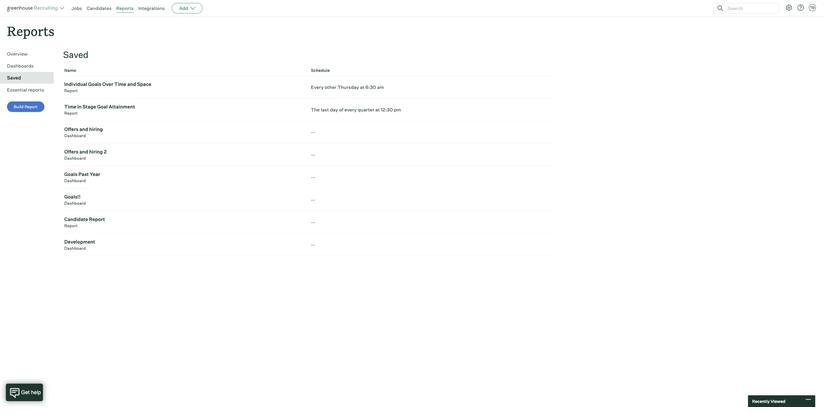 Task type: vqa. For each thing, say whether or not it's contained in the screenshot.
TAGS:
no



Task type: describe. For each thing, give the bounding box(es) containing it.
in
[[77, 104, 82, 110]]

jobs
[[71, 5, 82, 11]]

-- for goals past year
[[311, 174, 315, 180]]

integrations link
[[138, 5, 165, 11]]

every other thursday at 6:30 am
[[311, 84, 384, 90]]

am
[[377, 84, 384, 90]]

and for offers and hiring
[[80, 126, 88, 132]]

thursday
[[338, 84, 359, 90]]

reports link
[[116, 5, 134, 11]]

6:30
[[366, 84, 376, 90]]

reports
[[28, 87, 44, 93]]

attainment
[[109, 104, 135, 110]]

-- for goals!!
[[311, 197, 315, 203]]

td
[[811, 6, 815, 10]]

essential
[[7, 87, 27, 93]]

development
[[64, 239, 95, 245]]

-- for candidate report
[[311, 219, 315, 225]]

greenhouse recruiting image
[[7, 5, 60, 12]]

recently
[[753, 399, 770, 404]]

name
[[64, 68, 76, 73]]

dashboard inside goals past year dashboard
[[64, 178, 86, 183]]

goals inside goals past year dashboard
[[64, 171, 77, 177]]

-- for offers and hiring
[[311, 129, 315, 135]]

0 horizontal spatial reports
[[7, 22, 54, 39]]

stage
[[83, 104, 96, 110]]

report inside 'individual goals over time and space report'
[[64, 88, 78, 93]]

1 horizontal spatial at
[[376, 107, 380, 113]]

0 vertical spatial at
[[360, 84, 365, 90]]

recently viewed
[[753, 399, 786, 404]]

quarter
[[358, 107, 375, 113]]

dashboard inside offers and hiring dashboard
[[64, 133, 86, 138]]

day
[[330, 107, 338, 113]]

space
[[137, 81, 151, 87]]

build report
[[14, 104, 38, 109]]

essential reports
[[7, 87, 44, 93]]

goals!!
[[64, 194, 81, 200]]

overview link
[[7, 50, 51, 57]]

of
[[339, 107, 344, 113]]

Search text field
[[727, 4, 774, 12]]

td button
[[808, 3, 818, 12]]

add button
[[172, 3, 203, 13]]

candidates link
[[87, 5, 112, 11]]

1 horizontal spatial saved
[[63, 49, 89, 60]]

1 horizontal spatial reports
[[116, 5, 134, 11]]

-- for offers and hiring 2
[[311, 152, 315, 158]]

individual
[[64, 81, 87, 87]]

dashboard inside offers and hiring 2 dashboard
[[64, 156, 86, 161]]

candidate report report
[[64, 216, 105, 228]]

other
[[325, 84, 337, 90]]



Task type: locate. For each thing, give the bounding box(es) containing it.
and down in
[[80, 126, 88, 132]]

candidates
[[87, 5, 112, 11]]

1 offers from the top
[[64, 126, 79, 132]]

1 horizontal spatial goals
[[88, 81, 101, 87]]

year
[[90, 171, 100, 177]]

0 vertical spatial reports
[[116, 5, 134, 11]]

the last day of every quarter at 12:30 pm
[[311, 107, 401, 113]]

0 horizontal spatial at
[[360, 84, 365, 90]]

time in stage goal attainment report
[[64, 104, 135, 116]]

goals left over
[[88, 81, 101, 87]]

1 dashboard from the top
[[64, 133, 86, 138]]

0 vertical spatial time
[[114, 81, 126, 87]]

offers for offers and hiring
[[64, 126, 79, 132]]

dashboard down past
[[64, 178, 86, 183]]

and inside offers and hiring dashboard
[[80, 126, 88, 132]]

0 vertical spatial hiring
[[89, 126, 103, 132]]

integrations
[[138, 5, 165, 11]]

time
[[114, 81, 126, 87], [64, 104, 76, 110]]

every
[[311, 84, 324, 90]]

2 -- from the top
[[311, 152, 315, 158]]

report down candidate on the bottom left of the page
[[64, 223, 78, 228]]

configure image
[[786, 4, 793, 11]]

and down offers and hiring dashboard
[[80, 149, 88, 155]]

saved up name
[[63, 49, 89, 60]]

0 vertical spatial offers
[[64, 126, 79, 132]]

goals past year dashboard
[[64, 171, 100, 183]]

saved link
[[7, 74, 51, 81]]

report right build
[[24, 104, 38, 109]]

hiring inside offers and hiring 2 dashboard
[[89, 149, 103, 155]]

-- for development
[[311, 242, 315, 248]]

offers inside offers and hiring dashboard
[[64, 126, 79, 132]]

1 vertical spatial time
[[64, 104, 76, 110]]

past
[[78, 171, 89, 177]]

and inside 'individual goals over time and space report'
[[127, 81, 136, 87]]

1 vertical spatial at
[[376, 107, 380, 113]]

2
[[104, 149, 107, 155]]

and for offers and hiring 2
[[80, 149, 88, 155]]

candidate
[[64, 216, 88, 222]]

over
[[102, 81, 113, 87]]

hiring down the time in stage goal attainment report
[[89, 126, 103, 132]]

1 vertical spatial hiring
[[89, 149, 103, 155]]

0 vertical spatial saved
[[63, 49, 89, 60]]

saved up essential
[[7, 75, 21, 81]]

0 horizontal spatial saved
[[7, 75, 21, 81]]

reports
[[116, 5, 134, 11], [7, 22, 54, 39]]

goals left past
[[64, 171, 77, 177]]

saved
[[63, 49, 89, 60], [7, 75, 21, 81]]

report down in
[[64, 111, 78, 116]]

reports right "candidates" at the top
[[116, 5, 134, 11]]

offers and hiring 2 dashboard
[[64, 149, 107, 161]]

-
[[311, 129, 313, 135], [313, 129, 315, 135], [311, 152, 313, 158], [313, 152, 315, 158], [311, 174, 313, 180], [313, 174, 315, 180], [311, 197, 313, 203], [313, 197, 315, 203], [311, 219, 313, 225], [313, 219, 315, 225], [311, 242, 313, 248], [313, 242, 315, 248]]

at
[[360, 84, 365, 90], [376, 107, 380, 113]]

1 vertical spatial reports
[[7, 22, 54, 39]]

0 horizontal spatial goals
[[64, 171, 77, 177]]

2 offers from the top
[[64, 149, 79, 155]]

dashboards link
[[7, 62, 51, 69]]

time right over
[[114, 81, 126, 87]]

2 vertical spatial and
[[80, 149, 88, 155]]

report down individual
[[64, 88, 78, 93]]

offers
[[64, 126, 79, 132], [64, 149, 79, 155]]

0 vertical spatial goals
[[88, 81, 101, 87]]

time left in
[[64, 104, 76, 110]]

offers down offers and hiring dashboard
[[64, 149, 79, 155]]

1 vertical spatial offers
[[64, 149, 79, 155]]

3 dashboard from the top
[[64, 178, 86, 183]]

time inside 'individual goals over time and space report'
[[114, 81, 126, 87]]

4 dashboard from the top
[[64, 201, 86, 206]]

goal
[[97, 104, 108, 110]]

12:30
[[381, 107, 393, 113]]

hiring for offers and hiring 2
[[89, 149, 103, 155]]

dashboard
[[64, 133, 86, 138], [64, 156, 86, 161], [64, 178, 86, 183], [64, 201, 86, 206], [64, 246, 86, 251]]

--
[[311, 129, 315, 135], [311, 152, 315, 158], [311, 174, 315, 180], [311, 197, 315, 203], [311, 219, 315, 225], [311, 242, 315, 248]]

time inside the time in stage goal attainment report
[[64, 104, 76, 110]]

development dashboard
[[64, 239, 95, 251]]

report
[[64, 88, 78, 93], [24, 104, 38, 109], [64, 111, 78, 116], [89, 216, 105, 222], [64, 223, 78, 228]]

and inside offers and hiring 2 dashboard
[[80, 149, 88, 155]]

jobs link
[[71, 5, 82, 11]]

6 -- from the top
[[311, 242, 315, 248]]

report inside 'build report' button
[[24, 104, 38, 109]]

and
[[127, 81, 136, 87], [80, 126, 88, 132], [80, 149, 88, 155]]

3 -- from the top
[[311, 174, 315, 180]]

offers down in
[[64, 126, 79, 132]]

0 horizontal spatial time
[[64, 104, 76, 110]]

5 dashboard from the top
[[64, 246, 86, 251]]

1 -- from the top
[[311, 129, 315, 135]]

essential reports link
[[7, 86, 51, 93]]

1 hiring from the top
[[89, 126, 103, 132]]

pm
[[394, 107, 401, 113]]

5 -- from the top
[[311, 219, 315, 225]]

1 vertical spatial saved
[[7, 75, 21, 81]]

0 vertical spatial and
[[127, 81, 136, 87]]

hiring inside offers and hiring dashboard
[[89, 126, 103, 132]]

td button
[[809, 4, 816, 11]]

hiring
[[89, 126, 103, 132], [89, 149, 103, 155]]

4 -- from the top
[[311, 197, 315, 203]]

last
[[321, 107, 329, 113]]

build
[[14, 104, 24, 109]]

at left 12:30 on the top of page
[[376, 107, 380, 113]]

goals inside 'individual goals over time and space report'
[[88, 81, 101, 87]]

1 vertical spatial and
[[80, 126, 88, 132]]

viewed
[[771, 399, 786, 404]]

overview
[[7, 51, 27, 57]]

report inside the time in stage goal attainment report
[[64, 111, 78, 116]]

dashboard inside "development dashboard"
[[64, 246, 86, 251]]

report right candidate on the bottom left of the page
[[89, 216, 105, 222]]

reports down greenhouse recruiting image
[[7, 22, 54, 39]]

offers for offers and hiring 2
[[64, 149, 79, 155]]

build report button
[[7, 102, 44, 112]]

dashboard up offers and hiring 2 dashboard
[[64, 133, 86, 138]]

2 dashboard from the top
[[64, 156, 86, 161]]

goals
[[88, 81, 101, 87], [64, 171, 77, 177]]

individual goals over time and space report
[[64, 81, 151, 93]]

add
[[179, 5, 188, 11]]

dashboard down development
[[64, 246, 86, 251]]

1 horizontal spatial time
[[114, 81, 126, 87]]

and left space at the top of the page
[[127, 81, 136, 87]]

at left the '6:30'
[[360, 84, 365, 90]]

goals!! dashboard
[[64, 194, 86, 206]]

offers and hiring dashboard
[[64, 126, 103, 138]]

hiring for offers and hiring
[[89, 126, 103, 132]]

1 vertical spatial goals
[[64, 171, 77, 177]]

dashboard up past
[[64, 156, 86, 161]]

every
[[345, 107, 357, 113]]

offers inside offers and hiring 2 dashboard
[[64, 149, 79, 155]]

dashboard down goals!!
[[64, 201, 86, 206]]

hiring left 2
[[89, 149, 103, 155]]

dashboards
[[7, 63, 34, 69]]

the
[[311, 107, 320, 113]]

2 hiring from the top
[[89, 149, 103, 155]]

schedule
[[311, 68, 330, 73]]



